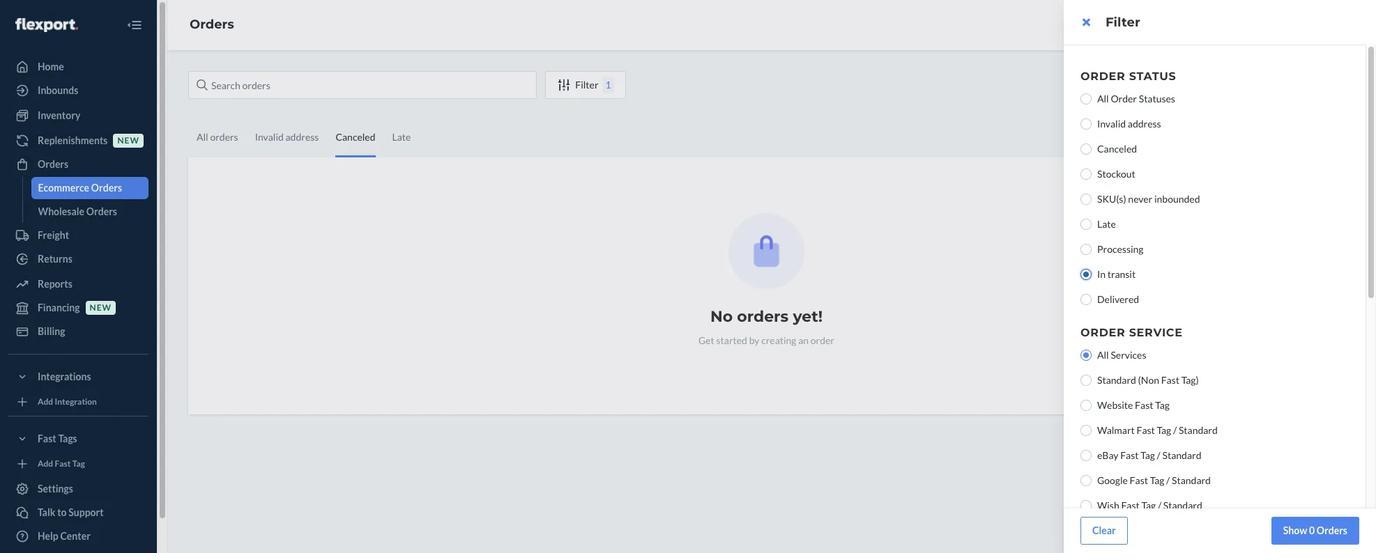 Task type: describe. For each thing, give the bounding box(es) containing it.
clear button
[[1081, 517, 1128, 545]]

close image
[[1083, 17, 1090, 28]]

sku(s) never inbounded
[[1098, 193, 1201, 205]]

tag)
[[1182, 375, 1199, 386]]

sku(s)
[[1098, 193, 1127, 205]]

fast for walmart
[[1137, 425, 1155, 437]]

order for service
[[1081, 326, 1126, 340]]

in transit
[[1098, 268, 1136, 280]]

1 vertical spatial order
[[1111, 93, 1137, 105]]

inbounded
[[1155, 193, 1201, 205]]

all for order status
[[1098, 93, 1109, 105]]

address
[[1128, 118, 1162, 130]]

order status
[[1081, 70, 1177, 83]]

website
[[1098, 400, 1134, 411]]

all for order service
[[1098, 349, 1109, 361]]

processing
[[1098, 243, 1144, 255]]

in
[[1098, 268, 1106, 280]]

fast for website
[[1135, 400, 1154, 411]]

standard up the website
[[1098, 375, 1137, 386]]

/ for wish
[[1158, 500, 1162, 512]]

standard (non fast tag)
[[1098, 375, 1199, 386]]

google
[[1098, 475, 1128, 487]]

canceled
[[1098, 143, 1138, 155]]

fast for ebay
[[1121, 450, 1139, 462]]

status
[[1130, 70, 1177, 83]]

/ for walmart
[[1174, 425, 1177, 437]]

orders
[[1317, 525, 1348, 537]]

invalid address
[[1098, 118, 1162, 130]]

fast left 'tag)'
[[1162, 375, 1180, 386]]

services
[[1111, 349, 1147, 361]]

tag for walmart
[[1157, 425, 1172, 437]]

show 0 orders
[[1284, 525, 1348, 537]]

invalid
[[1098, 118, 1126, 130]]

tag for google
[[1150, 475, 1165, 487]]

order for status
[[1081, 70, 1126, 83]]

filter
[[1106, 15, 1141, 30]]

standard for ebay fast tag / standard
[[1163, 450, 1202, 462]]

tag for wish
[[1142, 500, 1156, 512]]

/ for google
[[1167, 475, 1170, 487]]

clear
[[1093, 525, 1116, 537]]

statuses
[[1139, 93, 1176, 105]]

standard for google fast tag / standard
[[1172, 475, 1211, 487]]

wish
[[1098, 500, 1120, 512]]

show 0 orders button
[[1272, 517, 1360, 545]]

wish fast tag / standard
[[1098, 500, 1203, 512]]



Task type: locate. For each thing, give the bounding box(es) containing it.
standard down walmart fast tag / standard at the bottom
[[1163, 450, 1202, 462]]

order
[[1081, 70, 1126, 83], [1111, 93, 1137, 105], [1081, 326, 1126, 340]]

/ up wish fast tag / standard
[[1167, 475, 1170, 487]]

order up all order statuses
[[1081, 70, 1126, 83]]

all up invalid
[[1098, 93, 1109, 105]]

order down order status
[[1111, 93, 1137, 105]]

tag
[[1156, 400, 1170, 411], [1157, 425, 1172, 437], [1141, 450, 1156, 462], [1150, 475, 1165, 487], [1142, 500, 1156, 512]]

tag for website
[[1156, 400, 1170, 411]]

0 vertical spatial order
[[1081, 70, 1126, 83]]

late
[[1098, 218, 1116, 230]]

ebay fast tag / standard
[[1098, 450, 1202, 462]]

fast right ebay
[[1121, 450, 1139, 462]]

ebay
[[1098, 450, 1119, 462]]

fast right wish
[[1122, 500, 1140, 512]]

/ for ebay
[[1157, 450, 1161, 462]]

google fast tag / standard
[[1098, 475, 1211, 487]]

None radio
[[1081, 93, 1092, 105], [1081, 144, 1092, 155], [1081, 244, 1092, 255], [1081, 269, 1092, 280], [1081, 350, 1092, 361], [1081, 400, 1092, 411], [1081, 425, 1092, 437], [1081, 451, 1092, 462], [1081, 476, 1092, 487], [1081, 93, 1092, 105], [1081, 144, 1092, 155], [1081, 244, 1092, 255], [1081, 269, 1092, 280], [1081, 350, 1092, 361], [1081, 400, 1092, 411], [1081, 425, 1092, 437], [1081, 451, 1092, 462], [1081, 476, 1092, 487]]

2 vertical spatial order
[[1081, 326, 1126, 340]]

/ up ebay fast tag / standard
[[1174, 425, 1177, 437]]

transit
[[1108, 268, 1136, 280]]

show
[[1284, 525, 1308, 537]]

standard up wish fast tag / standard
[[1172, 475, 1211, 487]]

service
[[1130, 326, 1183, 340]]

standard for wish fast tag / standard
[[1164, 500, 1203, 512]]

delivered
[[1098, 294, 1140, 305]]

stockout
[[1098, 168, 1136, 180]]

(non
[[1139, 375, 1160, 386]]

tag up 'google fast tag / standard' at the right of page
[[1141, 450, 1156, 462]]

fast for google
[[1130, 475, 1149, 487]]

/ down walmart fast tag / standard at the bottom
[[1157, 450, 1161, 462]]

order up all services on the bottom right of the page
[[1081, 326, 1126, 340]]

1 vertical spatial all
[[1098, 349, 1109, 361]]

standard
[[1098, 375, 1137, 386], [1179, 425, 1218, 437], [1163, 450, 1202, 462], [1172, 475, 1211, 487], [1164, 500, 1203, 512]]

walmart fast tag / standard
[[1098, 425, 1218, 437]]

/
[[1174, 425, 1177, 437], [1157, 450, 1161, 462], [1167, 475, 1170, 487], [1158, 500, 1162, 512]]

tag up wish fast tag / standard
[[1150, 475, 1165, 487]]

website fast tag
[[1098, 400, 1170, 411]]

all
[[1098, 93, 1109, 105], [1098, 349, 1109, 361]]

None radio
[[1081, 119, 1092, 130], [1081, 169, 1092, 180], [1081, 194, 1092, 205], [1081, 219, 1092, 230], [1081, 294, 1092, 305], [1081, 375, 1092, 386], [1081, 501, 1092, 512], [1081, 119, 1092, 130], [1081, 169, 1092, 180], [1081, 194, 1092, 205], [1081, 219, 1092, 230], [1081, 294, 1092, 305], [1081, 375, 1092, 386], [1081, 501, 1092, 512]]

standard for walmart fast tag / standard
[[1179, 425, 1218, 437]]

fast right google
[[1130, 475, 1149, 487]]

fast for wish
[[1122, 500, 1140, 512]]

fast down the "standard (non fast tag)"
[[1135, 400, 1154, 411]]

tag up ebay fast tag / standard
[[1157, 425, 1172, 437]]

walmart
[[1098, 425, 1135, 437]]

fast up ebay fast tag / standard
[[1137, 425, 1155, 437]]

0
[[1310, 525, 1315, 537]]

/ down 'google fast tag / standard' at the right of page
[[1158, 500, 1162, 512]]

tag down 'google fast tag / standard' at the right of page
[[1142, 500, 1156, 512]]

fast
[[1162, 375, 1180, 386], [1135, 400, 1154, 411], [1137, 425, 1155, 437], [1121, 450, 1139, 462], [1130, 475, 1149, 487], [1122, 500, 1140, 512]]

never
[[1129, 193, 1153, 205]]

standard down 'tag)'
[[1179, 425, 1218, 437]]

0 vertical spatial all
[[1098, 93, 1109, 105]]

2 all from the top
[[1098, 349, 1109, 361]]

tag for ebay
[[1141, 450, 1156, 462]]

1 all from the top
[[1098, 93, 1109, 105]]

order service
[[1081, 326, 1183, 340]]

all services
[[1098, 349, 1147, 361]]

all order statuses
[[1098, 93, 1176, 105]]

all left services at the bottom right of the page
[[1098, 349, 1109, 361]]

tag up walmart fast tag / standard at the bottom
[[1156, 400, 1170, 411]]

standard down 'google fast tag / standard' at the right of page
[[1164, 500, 1203, 512]]



Task type: vqa. For each thing, say whether or not it's contained in the screenshot.
no
no



